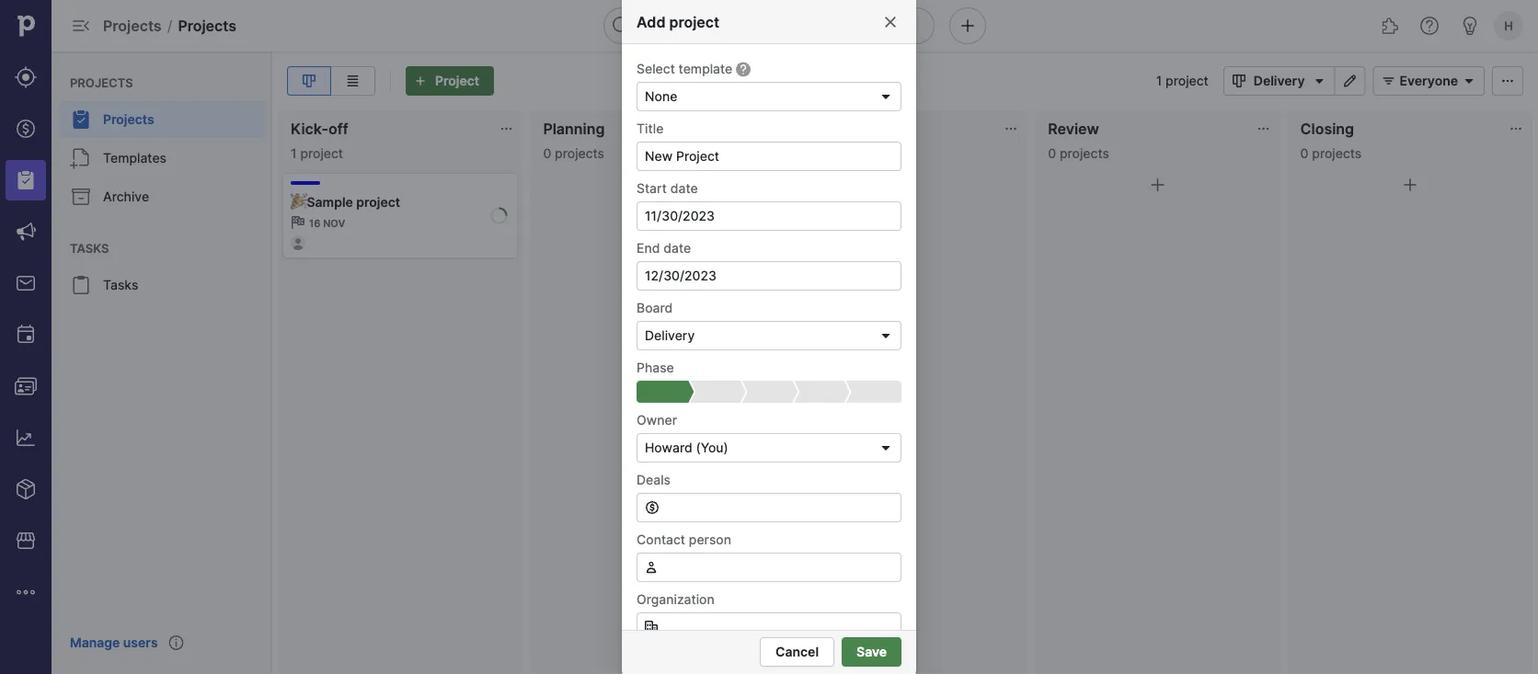 Task type: locate. For each thing, give the bounding box(es) containing it.
delivery up the closing
[[1254, 73, 1305, 89]]

color undefined image right sales inbox image
[[70, 274, 92, 296]]

archive
[[103, 189, 149, 205]]

projects for review
[[1060, 145, 1109, 161]]

quick add image
[[957, 15, 979, 37]]

0 horizontal spatial 0
[[543, 145, 551, 161]]

color undefined image left "templates" on the top left
[[70, 147, 92, 169]]

menu
[[0, 0, 52, 674], [52, 52, 272, 674]]

color secondary rgba image
[[1004, 121, 1019, 136], [1509, 121, 1523, 136]]

list image
[[342, 74, 364, 88]]

🎉  sample project
[[291, 194, 400, 210]]

h button
[[1490, 7, 1527, 44]]

date
[[670, 180, 698, 196], [663, 240, 691, 256]]

delivery inside delivery button
[[1254, 73, 1305, 89]]

kick-off 1 project
[[291, 120, 348, 161]]

0 horizontal spatial 1
[[291, 145, 297, 161]]

menu containing projects
[[52, 52, 272, 674]]

archive link
[[59, 178, 265, 215]]

1 vertical spatial color undefined image
[[70, 147, 92, 169]]

color secondary rgba image
[[499, 121, 514, 136], [1256, 121, 1271, 136]]

projects inside review 0 projects
[[1060, 145, 1109, 161]]

1 vertical spatial color undefined image
[[70, 274, 92, 296]]

color primary image inside "howard (you)" popup button
[[879, 441, 893, 455]]

menu item
[[0, 155, 52, 206]]

2 color secondary rgba image from the left
[[1256, 121, 1271, 136]]

mm/dd/yyyy text field for start date
[[637, 201, 902, 231]]

review 0 projects
[[1048, 120, 1109, 161]]

manage users
[[70, 635, 158, 651]]

2 mm/dd/yyyy text field from the top
[[637, 261, 902, 291]]

projects inside the planning 0 projects
[[555, 145, 604, 161]]

(you)
[[696, 440, 728, 456]]

delivery inside delivery popup button
[[645, 328, 695, 344]]

color undefined image inside templates link
[[70, 147, 92, 169]]

delivery button
[[1223, 66, 1334, 96]]

2 horizontal spatial 0
[[1300, 145, 1309, 161]]

0 vertical spatial delivery
[[1254, 73, 1305, 89]]

color secondary rgba image left planning
[[499, 121, 514, 136]]

1 0 from the left
[[543, 145, 551, 161]]

1
[[1156, 73, 1162, 89], [291, 145, 297, 161]]

1 projects from the left
[[555, 145, 604, 161]]

0 down planning
[[543, 145, 551, 161]]

1 vertical spatial mm/dd/yyyy text field
[[637, 261, 902, 291]]

projects inside menu item
[[103, 112, 154, 127]]

1 vertical spatial delivery
[[645, 328, 695, 344]]

select
[[637, 61, 675, 76]]

2 0 from the left
[[1048, 145, 1056, 161]]

color secondary rgba image down delivery button
[[1256, 121, 1271, 136]]

projects
[[103, 17, 162, 34], [178, 17, 236, 34], [70, 75, 133, 90], [103, 112, 154, 127]]

projects for closing
[[1312, 145, 1362, 161]]

date right start
[[670, 180, 698, 196]]

start
[[637, 180, 667, 196]]

projects / projects
[[103, 17, 236, 34]]

1 horizontal spatial projects
[[1060, 145, 1109, 161]]

tasks
[[70, 241, 109, 255], [103, 277, 138, 293]]

project down kick- at the top
[[300, 145, 343, 161]]

1 color undefined image from the top
[[70, 109, 92, 131]]

1 color undefined image from the top
[[70, 186, 92, 208]]

delivery down board
[[645, 328, 695, 344]]

products image
[[15, 478, 37, 500]]

0 horizontal spatial color secondary rgba image
[[1004, 121, 1019, 136]]

owner
[[637, 412, 677, 428]]

planning 0 projects
[[543, 120, 605, 161]]

3 projects from the left
[[1312, 145, 1362, 161]]

activities image
[[15, 324, 37, 346]]

cancel button
[[760, 638, 834, 667]]

1 horizontal spatial color secondary rgba image
[[1256, 121, 1271, 136]]

1 vertical spatial 1
[[291, 145, 297, 161]]

projects for planning
[[555, 145, 604, 161]]

1 color secondary rgba image from the left
[[499, 121, 514, 136]]

0 inside review 0 projects
[[1048, 145, 1056, 161]]

color undefined image inside the tasks link
[[70, 274, 92, 296]]

16
[[309, 218, 321, 230]]

h
[[1504, 18, 1513, 33]]

projects down the closing
[[1312, 145, 1362, 161]]

1 horizontal spatial color secondary rgba image
[[1509, 121, 1523, 136]]

none
[[645, 89, 677, 104]]

color primary image inside delivery popup button
[[879, 328, 893, 343]]

project
[[669, 13, 720, 31], [1166, 73, 1209, 89], [300, 145, 343, 161], [356, 194, 400, 210]]

projects down review
[[1060, 145, 1109, 161]]

0 vertical spatial 1
[[1156, 73, 1162, 89]]

2 horizontal spatial projects
[[1312, 145, 1362, 161]]

color secondary image
[[291, 215, 305, 230]]

template
[[679, 61, 733, 76]]

color primary image
[[883, 15, 898, 29], [1228, 74, 1250, 88], [1309, 74, 1331, 88], [894, 174, 916, 196], [879, 328, 893, 343], [644, 560, 659, 575], [644, 620, 659, 635]]

closing 0 projects
[[1300, 120, 1362, 161]]

delivery
[[1254, 73, 1305, 89], [645, 328, 695, 344]]

0 vertical spatial color undefined image
[[70, 109, 92, 131]]

🎉
[[291, 194, 304, 210]]

0 horizontal spatial projects
[[555, 145, 604, 161]]

color undefined image left archive
[[70, 186, 92, 208]]

color undefined image inside projects link
[[70, 109, 92, 131]]

projects link
[[59, 101, 265, 138]]

sales assistant image
[[1459, 15, 1481, 37]]

menu for select template
[[0, 0, 52, 674]]

projects up "templates" on the top left
[[103, 112, 154, 127]]

date right end
[[663, 240, 691, 256]]

projects inside closing 0 projects
[[1312, 145, 1362, 161]]

menu for planning
[[52, 52, 272, 674]]

info image
[[169, 636, 184, 650]]

Howard (You) field
[[637, 433, 902, 463]]

howard
[[645, 440, 692, 456]]

color undefined image inside archive link
[[70, 186, 92, 208]]

templates link
[[59, 140, 265, 177]]

projects left /
[[103, 17, 162, 34]]

0
[[543, 145, 551, 161], [1048, 145, 1056, 161], [1300, 145, 1309, 161]]

color primary image
[[1378, 74, 1400, 88], [1458, 74, 1480, 88], [1497, 74, 1519, 88], [879, 89, 893, 104], [642, 174, 664, 196], [1147, 174, 1169, 196], [1399, 174, 1421, 196], [879, 441, 893, 455], [645, 500, 660, 515]]

save
[[857, 644, 887, 660]]

1 horizontal spatial delivery
[[1254, 73, 1305, 89]]

color undefined image right deals icon
[[70, 109, 92, 131]]

projects down planning
[[555, 145, 604, 161]]

mm/dd/yyyy text field for end date
[[637, 261, 902, 291]]

insights image
[[15, 427, 37, 449]]

None text field
[[660, 494, 901, 522], [637, 613, 902, 642], [660, 494, 901, 522], [637, 613, 902, 642]]

users
[[123, 635, 158, 651]]

2 projects from the left
[[1060, 145, 1109, 161]]

projects down menu toggle icon
[[70, 75, 133, 90]]

nov
[[323, 218, 345, 230]]

/
[[167, 17, 172, 34]]

0 vertical spatial color undefined image
[[70, 186, 92, 208]]

0 vertical spatial tasks
[[70, 241, 109, 255]]

0 down review
[[1048, 145, 1056, 161]]

projects
[[555, 145, 604, 161], [1060, 145, 1109, 161], [1312, 145, 1362, 161]]

2 color undefined image from the top
[[70, 147, 92, 169]]

quick help image
[[1419, 15, 1441, 37]]

0 vertical spatial date
[[670, 180, 698, 196]]

1 horizontal spatial 0
[[1048, 145, 1056, 161]]

MM/DD/YYYY text field
[[637, 201, 902, 231], [637, 261, 902, 291]]

0 down the closing
[[1300, 145, 1309, 161]]

color secondary rgba image for kick-off
[[499, 121, 514, 136]]

None field
[[637, 493, 902, 523], [637, 553, 902, 582], [637, 613, 902, 642], [637, 493, 902, 523], [637, 553, 902, 582], [637, 613, 902, 642]]

end
[[637, 240, 660, 256]]

project button
[[406, 66, 494, 96]]

project left delivery button
[[1166, 73, 1209, 89]]

0 vertical spatial mm/dd/yyyy text field
[[637, 201, 902, 231]]

closing
[[1300, 120, 1354, 138]]

0 inside closing 0 projects
[[1300, 145, 1309, 161]]

0 horizontal spatial delivery
[[645, 328, 695, 344]]

0 horizontal spatial color secondary rgba image
[[499, 121, 514, 136]]

color secondary rgba image for review
[[1256, 121, 1271, 136]]

delivery button
[[637, 321, 902, 351]]

color undefined image
[[70, 186, 92, 208], [70, 274, 92, 296]]

None text field
[[637, 142, 902, 171], [637, 553, 902, 582], [637, 142, 902, 171], [637, 553, 902, 582]]

project right add
[[669, 13, 720, 31]]

1 horizontal spatial 1
[[1156, 73, 1162, 89]]

0 inside the planning 0 projects
[[543, 145, 551, 161]]

1 mm/dd/yyyy text field from the top
[[637, 201, 902, 231]]

templates
[[103, 150, 166, 166]]

1 vertical spatial date
[[663, 240, 691, 256]]

deals image
[[15, 118, 37, 140]]

date for end date
[[663, 240, 691, 256]]

2 color undefined image from the top
[[70, 274, 92, 296]]

color undefined image
[[70, 109, 92, 131], [70, 147, 92, 169]]

3 0 from the left
[[1300, 145, 1309, 161]]

manage users button
[[59, 626, 169, 660]]



Task type: vqa. For each thing, say whether or not it's contained in the screenshot.
right "DELIVERY"
yes



Task type: describe. For each thing, give the bounding box(es) containing it.
1 project
[[1156, 73, 1209, 89]]

cancel
[[776, 644, 819, 660]]

contacts image
[[15, 375, 37, 397]]

color muted image
[[736, 62, 751, 77]]

sample
[[307, 194, 353, 210]]

board image
[[298, 74, 320, 88]]

marketplace image
[[15, 530, 37, 552]]

deals
[[637, 472, 671, 488]]

campaigns image
[[15, 221, 37, 243]]

0 for planning
[[543, 145, 551, 161]]

color undefined image for templates
[[70, 147, 92, 169]]

more image
[[15, 581, 37, 603]]

color primary inverted image
[[409, 74, 431, 88]]

project
[[435, 73, 479, 89]]

project inside kick-off 1 project
[[300, 145, 343, 161]]

phase
[[637, 360, 674, 375]]

project right sample
[[356, 194, 400, 210]]

manage
[[70, 635, 120, 651]]

sales inbox image
[[15, 272, 37, 294]]

planning
[[543, 120, 605, 138]]

howard (you)
[[645, 440, 728, 456]]

menu toggle image
[[70, 15, 92, 37]]

save button
[[842, 638, 902, 667]]

end date
[[637, 240, 691, 256]]

projects menu item
[[52, 101, 272, 138]]

none button
[[637, 82, 902, 111]]

add project
[[637, 13, 720, 31]]

organization
[[637, 592, 715, 607]]

0 for review
[[1048, 145, 1056, 161]]

color undefined image for archive
[[70, 186, 92, 208]]

contact person
[[637, 532, 731, 547]]

color undefined image for tasks
[[70, 274, 92, 296]]

edit board image
[[1339, 74, 1361, 88]]

add
[[637, 13, 666, 31]]

None field
[[637, 82, 902, 111]]

select template
[[637, 61, 733, 76]]

contact
[[637, 532, 685, 547]]

howard (you) button
[[637, 433, 902, 463]]

person
[[689, 532, 731, 547]]

review
[[1048, 120, 1099, 138]]

date for start date
[[670, 180, 698, 196]]

board
[[637, 300, 673, 316]]

title
[[637, 121, 664, 136]]

start date
[[637, 180, 698, 196]]

1 inside kick-off 1 project
[[291, 145, 297, 161]]

kick-
[[291, 120, 328, 138]]

color primary image inside none popup button
[[879, 89, 893, 104]]

color undefined image for projects
[[70, 109, 92, 131]]

projects right /
[[178, 17, 236, 34]]

2 color secondary rgba image from the left
[[1509, 121, 1523, 136]]

1 vertical spatial tasks
[[103, 277, 138, 293]]

everyone
[[1400, 73, 1458, 89]]

Delivery field
[[637, 321, 902, 351]]

Search Pipedrive field
[[603, 7, 935, 44]]

everyone button
[[1373, 66, 1485, 96]]

home image
[[12, 12, 40, 40]]

leads image
[[15, 66, 37, 88]]

tasks link
[[59, 267, 265, 304]]

off
[[328, 120, 348, 138]]

16 nov
[[309, 218, 345, 230]]

1 color secondary rgba image from the left
[[1004, 121, 1019, 136]]

projects image
[[15, 169, 37, 191]]

0 for closing
[[1300, 145, 1309, 161]]



